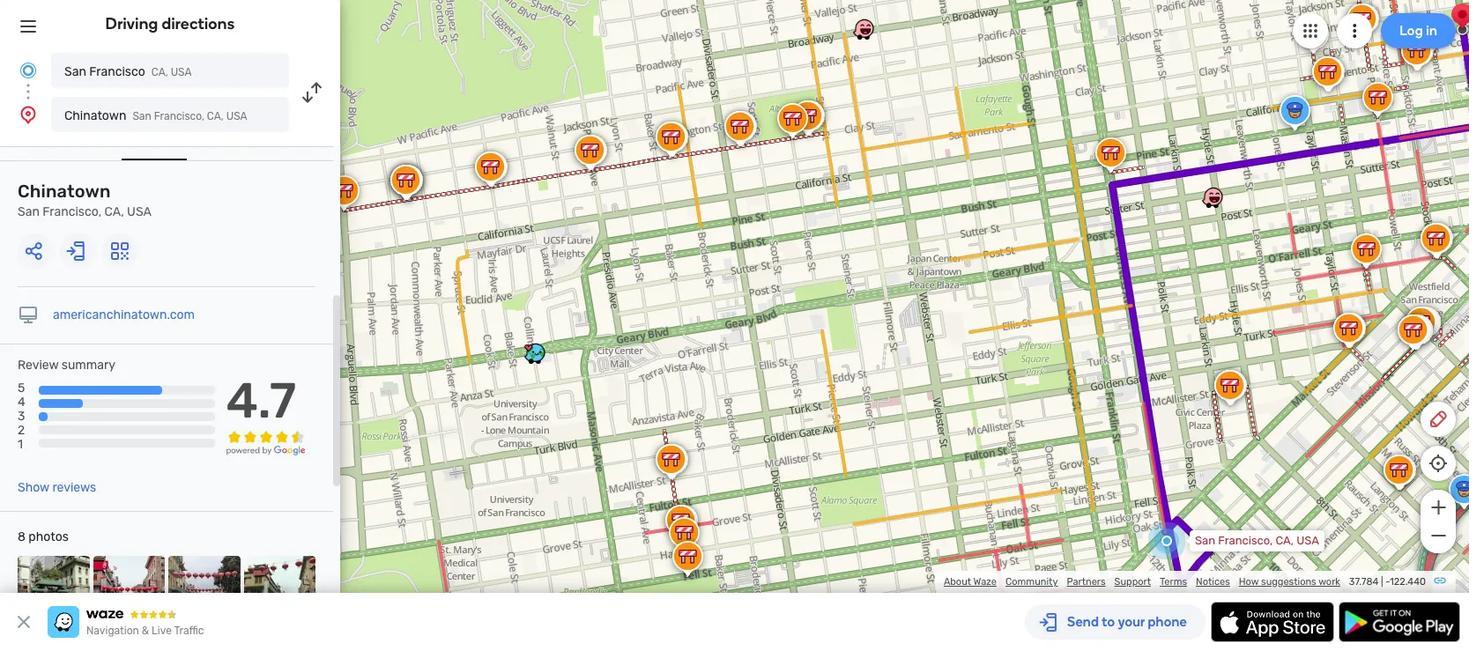 Task type: describe. For each thing, give the bounding box(es) containing it.
122.440
[[1390, 577, 1426, 588]]

about
[[944, 577, 972, 588]]

zoom out image
[[1428, 525, 1450, 547]]

8 photos
[[18, 530, 69, 545]]

about waze link
[[944, 577, 997, 588]]

photos
[[28, 530, 69, 545]]

location image
[[18, 104, 39, 125]]

traffic
[[174, 625, 204, 637]]

show reviews
[[18, 481, 96, 496]]

image 4 of chinatown, sf image
[[244, 556, 316, 628]]

driving
[[105, 14, 158, 33]]

2
[[18, 423, 25, 438]]

4.7
[[226, 372, 296, 430]]

support link
[[1115, 577, 1151, 588]]

partners
[[1067, 577, 1106, 588]]

francisco
[[89, 64, 145, 79]]

san up destination
[[133, 110, 151, 123]]

0 vertical spatial chinatown san francisco, ca, usa
[[64, 108, 247, 123]]

support
[[1115, 577, 1151, 588]]

0 horizontal spatial francisco,
[[43, 205, 101, 220]]

notices
[[1196, 577, 1230, 588]]

americanchinatown.com link
[[53, 308, 195, 323]]

san down starting point button
[[18, 205, 40, 220]]

community
[[1006, 577, 1058, 588]]

terms
[[1160, 577, 1187, 588]]

how
[[1239, 577, 1259, 588]]

3
[[18, 409, 25, 424]]

4
[[18, 395, 25, 410]]

show
[[18, 481, 49, 496]]

review summary
[[18, 358, 116, 373]]

live
[[152, 625, 172, 637]]

0 vertical spatial chinatown
[[64, 108, 126, 123]]

san up "notices"
[[1195, 534, 1216, 547]]

navigation & live traffic
[[86, 625, 204, 637]]

-
[[1386, 577, 1390, 588]]

review
[[18, 358, 59, 373]]

starting
[[18, 131, 63, 146]]



Task type: vqa. For each thing, say whether or not it's contained in the screenshot.
&
yes



Task type: locate. For each thing, give the bounding box(es) containing it.
driving directions
[[105, 14, 235, 33]]

0 vertical spatial francisco,
[[154, 110, 204, 123]]

chinatown inside "chinatown san francisco, ca, usa"
[[18, 181, 111, 202]]

summary
[[62, 358, 116, 373]]

destination
[[122, 131, 187, 146]]

francisco, down starting point button
[[43, 205, 101, 220]]

san left the francisco
[[64, 64, 86, 79]]

chinatown
[[64, 108, 126, 123], [18, 181, 111, 202]]

2 vertical spatial francisco,
[[1219, 534, 1273, 547]]

notices link
[[1196, 577, 1230, 588]]

link image
[[1433, 574, 1447, 588]]

francisco, up how
[[1219, 534, 1273, 547]]

chinatown san francisco, ca, usa
[[64, 108, 247, 123], [18, 181, 151, 220]]

starting point button
[[18, 131, 95, 159]]

chinatown san francisco, ca, usa up destination
[[64, 108, 247, 123]]

chinatown san francisco, ca, usa down point
[[18, 181, 151, 220]]

san francisco ca, usa
[[64, 64, 192, 79]]

ca,
[[151, 66, 168, 78], [207, 110, 224, 123], [104, 205, 124, 220], [1276, 534, 1294, 547]]

san
[[64, 64, 86, 79], [133, 110, 151, 123], [18, 205, 40, 220], [1195, 534, 1216, 547]]

directions
[[162, 14, 235, 33]]

zoom in image
[[1428, 497, 1450, 518]]

37.784
[[1349, 577, 1379, 588]]

x image
[[13, 612, 34, 633]]

2 horizontal spatial francisco,
[[1219, 534, 1273, 547]]

1
[[18, 438, 23, 453]]

ca, inside san francisco ca, usa
[[151, 66, 168, 78]]

chinatown up point
[[64, 108, 126, 123]]

pencil image
[[1428, 409, 1449, 430]]

starting point
[[18, 131, 95, 146]]

francisco,
[[154, 110, 204, 123], [43, 205, 101, 220], [1219, 534, 1273, 547]]

image 2 of chinatown, sf image
[[93, 556, 165, 628]]

current location image
[[18, 60, 39, 81]]

terms link
[[1160, 577, 1187, 588]]

1 vertical spatial francisco,
[[43, 205, 101, 220]]

image 3 of chinatown, sf image
[[168, 556, 240, 628]]

reviews
[[52, 481, 96, 496]]

waze
[[974, 577, 997, 588]]

francisco, up destination
[[154, 110, 204, 123]]

&
[[142, 625, 149, 637]]

partners link
[[1067, 577, 1106, 588]]

8
[[18, 530, 25, 545]]

work
[[1319, 577, 1341, 588]]

community link
[[1006, 577, 1058, 588]]

usa
[[171, 66, 192, 78], [226, 110, 247, 123], [127, 205, 151, 220], [1297, 534, 1320, 547]]

chinatown down starting point button
[[18, 181, 111, 202]]

5 4 3 2 1
[[18, 381, 25, 453]]

5
[[18, 381, 25, 396]]

computer image
[[18, 305, 39, 326]]

about waze community partners support terms notices how suggestions work 37.784 | -122.440
[[944, 577, 1426, 588]]

usa inside san francisco ca, usa
[[171, 66, 192, 78]]

navigation
[[86, 625, 139, 637]]

destination button
[[122, 131, 187, 160]]

1 vertical spatial chinatown
[[18, 181, 111, 202]]

suggestions
[[1262, 577, 1317, 588]]

1 vertical spatial chinatown san francisco, ca, usa
[[18, 181, 151, 220]]

image 1 of chinatown, sf image
[[18, 556, 89, 628]]

1 horizontal spatial francisco,
[[154, 110, 204, 123]]

|
[[1381, 577, 1384, 588]]

san francisco, ca, usa
[[1195, 534, 1320, 547]]

americanchinatown.com
[[53, 308, 195, 323]]

point
[[66, 131, 95, 146]]

how suggestions work link
[[1239, 577, 1341, 588]]



